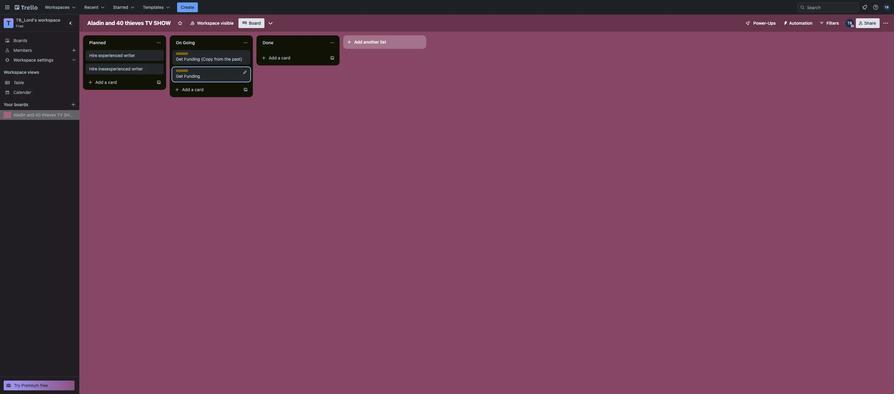 Task type: locate. For each thing, give the bounding box(es) containing it.
members
[[13, 48, 32, 53]]

1 vertical spatial a
[[104, 80, 107, 85]]

card
[[281, 55, 290, 60], [108, 80, 117, 85], [195, 87, 204, 92]]

0 vertical spatial writer
[[124, 53, 135, 58]]

a down done text field
[[278, 55, 280, 60]]

0 horizontal spatial tv
[[57, 112, 63, 118]]

color: yellow, title: "less than $25m" element down on at the top of page
[[176, 53, 188, 55]]

color: yellow, title: "less than $25m" element
[[176, 53, 188, 55], [176, 70, 188, 72]]

funding for get funding
[[184, 74, 200, 79]]

get inside get funding link
[[176, 74, 183, 79]]

0 vertical spatial and
[[105, 20, 115, 26]]

aladin and 40 thieves tv show
[[87, 20, 171, 26], [13, 112, 77, 118]]

1 horizontal spatial 40
[[116, 20, 124, 26]]

and inside board name text box
[[105, 20, 115, 26]]

add a card for done
[[269, 55, 290, 60]]

hire for hire experienced writer
[[89, 53, 97, 58]]

thieves inside board name text box
[[125, 20, 144, 26]]

1 horizontal spatial tv
[[145, 20, 152, 26]]

0 vertical spatial aladin and 40 thieves tv show
[[87, 20, 171, 26]]

tv down calendar link
[[57, 112, 63, 118]]

(copy
[[201, 57, 213, 62]]

primary element
[[0, 0, 894, 15]]

1 vertical spatial workspace
[[13, 57, 36, 63]]

1 horizontal spatial aladin and 40 thieves tv show
[[87, 20, 171, 26]]

1 horizontal spatial add a card
[[182, 87, 204, 92]]

0 horizontal spatial create from template… image
[[156, 80, 161, 85]]

add down get funding on the top left of page
[[182, 87, 190, 92]]

1 vertical spatial color: yellow, title: "less than $25m" element
[[176, 70, 188, 72]]

writer down the hire experienced writer "link"
[[132, 66, 143, 71]]

hire inexexperienced writer
[[89, 66, 143, 71]]

table
[[13, 80, 24, 85]]

1 horizontal spatial a
[[191, 87, 194, 92]]

free
[[40, 383, 48, 388]]

writer for hire inexexperienced writer
[[132, 66, 143, 71]]

add a card button
[[259, 53, 327, 63], [86, 78, 154, 87], [172, 85, 241, 95]]

add for on going
[[182, 87, 190, 92]]

1 vertical spatial aladin
[[13, 112, 26, 118]]

0 vertical spatial add a card
[[269, 55, 290, 60]]

Search field
[[805, 3, 859, 12]]

0 horizontal spatial card
[[108, 80, 117, 85]]

0 horizontal spatial add a card
[[95, 80, 117, 85]]

color: yellow, title: "less than $25m" element for get funding
[[176, 70, 188, 72]]

0 horizontal spatial aladin and 40 thieves tv show
[[13, 112, 77, 118]]

starred
[[113, 5, 128, 10]]

Planned text field
[[86, 38, 153, 48]]

0 horizontal spatial thieves
[[42, 112, 56, 118]]

visible
[[221, 20, 234, 26]]

table link
[[13, 80, 76, 86]]

workspace views
[[4, 70, 39, 75]]

2 hire from the top
[[89, 66, 97, 71]]

starred button
[[109, 2, 138, 12]]

a down inexexperienced
[[104, 80, 107, 85]]

calendar link
[[13, 89, 76, 96]]

add a card
[[269, 55, 290, 60], [95, 80, 117, 85], [182, 87, 204, 92]]

hire left inexexperienced
[[89, 66, 97, 71]]

list
[[380, 39, 386, 45]]

2 color: yellow, title: "less than $25m" element from the top
[[176, 70, 188, 72]]

show down add board icon
[[64, 112, 77, 118]]

board link
[[239, 18, 265, 28]]

star or unstar board image
[[178, 21, 182, 26]]

premium
[[21, 383, 39, 388]]

0 horizontal spatial a
[[104, 80, 107, 85]]

0 vertical spatial card
[[281, 55, 290, 60]]

add a card button for on going
[[172, 85, 241, 95]]

edit card image
[[243, 70, 247, 75]]

2 horizontal spatial add a card
[[269, 55, 290, 60]]

1 color: yellow, title: "less than $25m" element from the top
[[176, 53, 188, 55]]

try premium free button
[[4, 381, 75, 391]]

tb_lord's workspace link
[[16, 17, 60, 23]]

2 vertical spatial workspace
[[4, 70, 26, 75]]

1 vertical spatial show
[[64, 112, 77, 118]]

add for planned
[[95, 80, 103, 85]]

your boards
[[4, 102, 28, 107]]

writer up hire inexexperienced writer link
[[124, 53, 135, 58]]

workspace down members
[[13, 57, 36, 63]]

aladin down boards
[[13, 112, 26, 118]]

1 vertical spatial hire
[[89, 66, 97, 71]]

add a card down inexexperienced
[[95, 80, 117, 85]]

2 horizontal spatial add a card button
[[259, 53, 327, 63]]

hire experienced writer link
[[89, 53, 160, 59]]

aladin and 40 thieves tv show down your boards with 1 items element
[[13, 112, 77, 118]]

2 vertical spatial a
[[191, 87, 194, 92]]

1 vertical spatial and
[[27, 112, 34, 118]]

funding down get funding (copy from the past)
[[184, 74, 200, 79]]

2 horizontal spatial a
[[278, 55, 280, 60]]

show menu image
[[883, 20, 889, 26]]

writer inside "link"
[[124, 53, 135, 58]]

hire down the planned
[[89, 53, 97, 58]]

1 vertical spatial 40
[[35, 112, 41, 118]]

0 vertical spatial thieves
[[125, 20, 144, 26]]

1 vertical spatial get
[[176, 74, 183, 79]]

thieves down starred dropdown button
[[125, 20, 144, 26]]

0 vertical spatial funding
[[184, 57, 200, 62]]

2 funding from the top
[[184, 74, 200, 79]]

recent
[[84, 5, 98, 10]]

workspace inside dropdown button
[[13, 57, 36, 63]]

1 vertical spatial card
[[108, 80, 117, 85]]

share
[[865, 20, 876, 26]]

workspace up table
[[4, 70, 26, 75]]

1 vertical spatial funding
[[184, 74, 200, 79]]

workspace visible
[[197, 20, 234, 26]]

tb_lord (tylerblack44) image
[[846, 19, 854, 27]]

1 vertical spatial thieves
[[42, 112, 56, 118]]

workspace settings
[[13, 57, 53, 63]]

0 vertical spatial aladin
[[87, 20, 104, 26]]

search image
[[800, 5, 805, 10]]

40 down your boards with 1 items element
[[35, 112, 41, 118]]

Done text field
[[259, 38, 326, 48]]

0 vertical spatial get
[[176, 57, 183, 62]]

going
[[183, 40, 195, 45]]

2 horizontal spatial card
[[281, 55, 290, 60]]

0 vertical spatial create from template… image
[[330, 56, 335, 60]]

create from template… image
[[330, 56, 335, 60], [156, 80, 161, 85]]

workspace
[[197, 20, 220, 26], [13, 57, 36, 63], [4, 70, 26, 75]]

get inside get funding (copy from the past) link
[[176, 57, 183, 62]]

tv
[[145, 20, 152, 26], [57, 112, 63, 118]]

aladin down recent popup button
[[87, 20, 104, 26]]

2 get from the top
[[176, 74, 183, 79]]

1 horizontal spatial show
[[154, 20, 171, 26]]

1 vertical spatial writer
[[132, 66, 143, 71]]

power-
[[754, 20, 768, 26]]

1 horizontal spatial thieves
[[125, 20, 144, 26]]

inexexperienced
[[98, 66, 130, 71]]

writer
[[124, 53, 135, 58], [132, 66, 143, 71]]

2 vertical spatial add a card
[[182, 87, 204, 92]]

aladin inside board name text box
[[87, 20, 104, 26]]

boards link
[[0, 36, 79, 46]]

funding left (copy
[[184, 57, 200, 62]]

add down done
[[269, 55, 277, 60]]

1 horizontal spatial add a card button
[[172, 85, 241, 95]]

workspace settings button
[[0, 55, 79, 65]]

2 vertical spatial card
[[195, 87, 204, 92]]

add another list button
[[343, 35, 426, 49]]

filters
[[827, 20, 839, 26]]

thieves
[[125, 20, 144, 26], [42, 112, 56, 118]]

add a card for planned
[[95, 80, 117, 85]]

your boards with 1 items element
[[4, 101, 62, 108]]

0 vertical spatial workspace
[[197, 20, 220, 26]]

aladin and 40 thieves tv show down starred dropdown button
[[87, 20, 171, 26]]

add a card button down hire inexexperienced writer
[[86, 78, 154, 87]]

0 horizontal spatial show
[[64, 112, 77, 118]]

card for planned
[[108, 80, 117, 85]]

planned
[[89, 40, 106, 45]]

tb_lord's
[[16, 17, 37, 23]]

hire experienced writer
[[89, 53, 135, 58]]

automation
[[789, 20, 813, 26]]

0 vertical spatial 40
[[116, 20, 124, 26]]

add a card down get funding on the top left of page
[[182, 87, 204, 92]]

get funding (copy from the past)
[[176, 57, 242, 62]]

1 horizontal spatial card
[[195, 87, 204, 92]]

add board image
[[71, 102, 76, 107]]

workspace for workspace visible
[[197, 20, 220, 26]]

add left another
[[354, 39, 362, 45]]

40
[[116, 20, 124, 26], [35, 112, 41, 118]]

0 vertical spatial hire
[[89, 53, 97, 58]]

0 vertical spatial color: yellow, title: "less than $25m" element
[[176, 53, 188, 55]]

create from template… image for done
[[330, 56, 335, 60]]

done
[[263, 40, 273, 45]]

another
[[363, 39, 379, 45]]

hire inside the hire experienced writer "link"
[[89, 53, 97, 58]]

0 vertical spatial tv
[[145, 20, 152, 26]]

0 vertical spatial a
[[278, 55, 280, 60]]

1 funding from the top
[[184, 57, 200, 62]]

and down your boards with 1 items element
[[27, 112, 34, 118]]

templates button
[[139, 2, 173, 12]]

1 vertical spatial create from template… image
[[156, 80, 161, 85]]

workspace inside button
[[197, 20, 220, 26]]

try
[[14, 383, 20, 388]]

workspace navigation collapse icon image
[[67, 19, 75, 27]]

card down done text field
[[281, 55, 290, 60]]

add a card button down get funding link at the left of the page
[[172, 85, 241, 95]]

1 get from the top
[[176, 57, 183, 62]]

add a card button down done text field
[[259, 53, 327, 63]]

1 vertical spatial add a card
[[95, 80, 117, 85]]

1 horizontal spatial and
[[105, 20, 115, 26]]

workspace visible button
[[186, 18, 237, 28]]

0 horizontal spatial add a card button
[[86, 78, 154, 87]]

1 horizontal spatial aladin
[[87, 20, 104, 26]]

funding
[[184, 57, 200, 62], [184, 74, 200, 79]]

customize views image
[[268, 20, 274, 26]]

show down templates popup button
[[154, 20, 171, 26]]

members link
[[0, 46, 79, 55]]

40 down starred
[[116, 20, 124, 26]]

try premium free
[[14, 383, 48, 388]]

1 horizontal spatial create from template… image
[[330, 56, 335, 60]]

a down get funding on the top left of page
[[191, 87, 194, 92]]

and down starred
[[105, 20, 115, 26]]

show
[[154, 20, 171, 26], [64, 112, 77, 118]]

create button
[[177, 2, 198, 12]]

0 notifications image
[[861, 4, 869, 11]]

hire inside hire inexexperienced writer link
[[89, 66, 97, 71]]

tv down templates
[[145, 20, 152, 26]]

workspace left visible on the left of page
[[197, 20, 220, 26]]

workspace for workspace settings
[[13, 57, 36, 63]]

add down inexexperienced
[[95, 80, 103, 85]]

1 vertical spatial tv
[[57, 112, 63, 118]]

hire
[[89, 53, 97, 58], [89, 66, 97, 71]]

add
[[354, 39, 362, 45], [269, 55, 277, 60], [95, 80, 103, 85], [182, 87, 190, 92]]

card down get funding on the top left of page
[[195, 87, 204, 92]]

0 horizontal spatial 40
[[35, 112, 41, 118]]

0 horizontal spatial aladin
[[13, 112, 26, 118]]

a
[[278, 55, 280, 60], [104, 80, 107, 85], [191, 87, 194, 92]]

and
[[105, 20, 115, 26], [27, 112, 34, 118]]

t link
[[4, 18, 13, 28]]

views
[[28, 70, 39, 75]]

0 vertical spatial show
[[154, 20, 171, 26]]

get
[[176, 57, 183, 62], [176, 74, 183, 79]]

thieves down your boards with 1 items element
[[42, 112, 56, 118]]

color: yellow, title: "less than $25m" element up get funding on the top left of page
[[176, 70, 188, 72]]

aladin
[[87, 20, 104, 26], [13, 112, 26, 118]]

card down inexexperienced
[[108, 80, 117, 85]]

add a card down done
[[269, 55, 290, 60]]

get for get funding (copy from the past)
[[176, 57, 183, 62]]

1 hire from the top
[[89, 53, 97, 58]]

templates
[[143, 5, 164, 10]]



Task type: vqa. For each thing, say whether or not it's contained in the screenshot.
Workspace corresponding to Workspace views
yes



Task type: describe. For each thing, give the bounding box(es) containing it.
add another list
[[354, 39, 386, 45]]

writer for hire experienced writer
[[124, 53, 135, 58]]

workspace
[[38, 17, 60, 23]]

add for done
[[269, 55, 277, 60]]

a for done
[[278, 55, 280, 60]]

tv inside board name text box
[[145, 20, 152, 26]]

tb_lord's workspace free
[[16, 17, 60, 28]]

power-ups button
[[741, 18, 780, 28]]

workspaces
[[45, 5, 70, 10]]

sm image
[[781, 18, 789, 27]]

card for on going
[[195, 87, 204, 92]]

calendar
[[13, 90, 31, 95]]

get funding
[[176, 74, 200, 79]]

On Going text field
[[172, 38, 239, 48]]

power-ups
[[754, 20, 776, 26]]

card for done
[[281, 55, 290, 60]]

free
[[16, 24, 24, 28]]

ups
[[768, 20, 776, 26]]

filters button
[[818, 18, 841, 28]]

aladin and 40 thieves tv show link
[[13, 112, 77, 118]]

hire inexexperienced writer link
[[89, 66, 160, 72]]

open information menu image
[[873, 4, 879, 10]]

workspaces button
[[41, 2, 79, 12]]

create
[[181, 5, 194, 10]]

your
[[4, 102, 13, 107]]

add a card button for planned
[[86, 78, 154, 87]]

show inside board name text box
[[154, 20, 171, 26]]

boards
[[14, 102, 28, 107]]

a for planned
[[104, 80, 107, 85]]

past)
[[232, 57, 242, 62]]

40 inside board name text box
[[116, 20, 124, 26]]

add a card for on going
[[182, 87, 204, 92]]

settings
[[37, 57, 53, 63]]

back to home image
[[15, 2, 38, 12]]

Board name text field
[[84, 18, 174, 28]]

funding for get funding (copy from the past)
[[184, 57, 200, 62]]

get funding (copy from the past) link
[[176, 56, 247, 62]]

t
[[7, 20, 10, 27]]

board
[[249, 20, 261, 26]]

the
[[225, 57, 231, 62]]

automation button
[[781, 18, 816, 28]]

1 vertical spatial aladin and 40 thieves tv show
[[13, 112, 77, 118]]

boards
[[13, 38, 27, 43]]

get funding link
[[176, 73, 247, 79]]

hire for hire inexexperienced writer
[[89, 66, 97, 71]]

get for get funding
[[176, 74, 183, 79]]

experienced
[[98, 53, 123, 58]]

on
[[176, 40, 182, 45]]

share button
[[856, 18, 880, 28]]

add a card button for done
[[259, 53, 327, 63]]

this member is an admin of this board. image
[[851, 25, 854, 27]]

recent button
[[81, 2, 108, 12]]

on going
[[176, 40, 195, 45]]

from
[[214, 57, 223, 62]]

color: yellow, title: "less than $25m" element for get funding (copy from the past)
[[176, 53, 188, 55]]

a for on going
[[191, 87, 194, 92]]

workspace for workspace views
[[4, 70, 26, 75]]

0 horizontal spatial and
[[27, 112, 34, 118]]

create from template… image for planned
[[156, 80, 161, 85]]

aladin and 40 thieves tv show inside board name text box
[[87, 20, 171, 26]]

create from template… image
[[243, 87, 248, 92]]

add inside button
[[354, 39, 362, 45]]

tyler black (tylerblack44) image
[[883, 4, 891, 11]]



